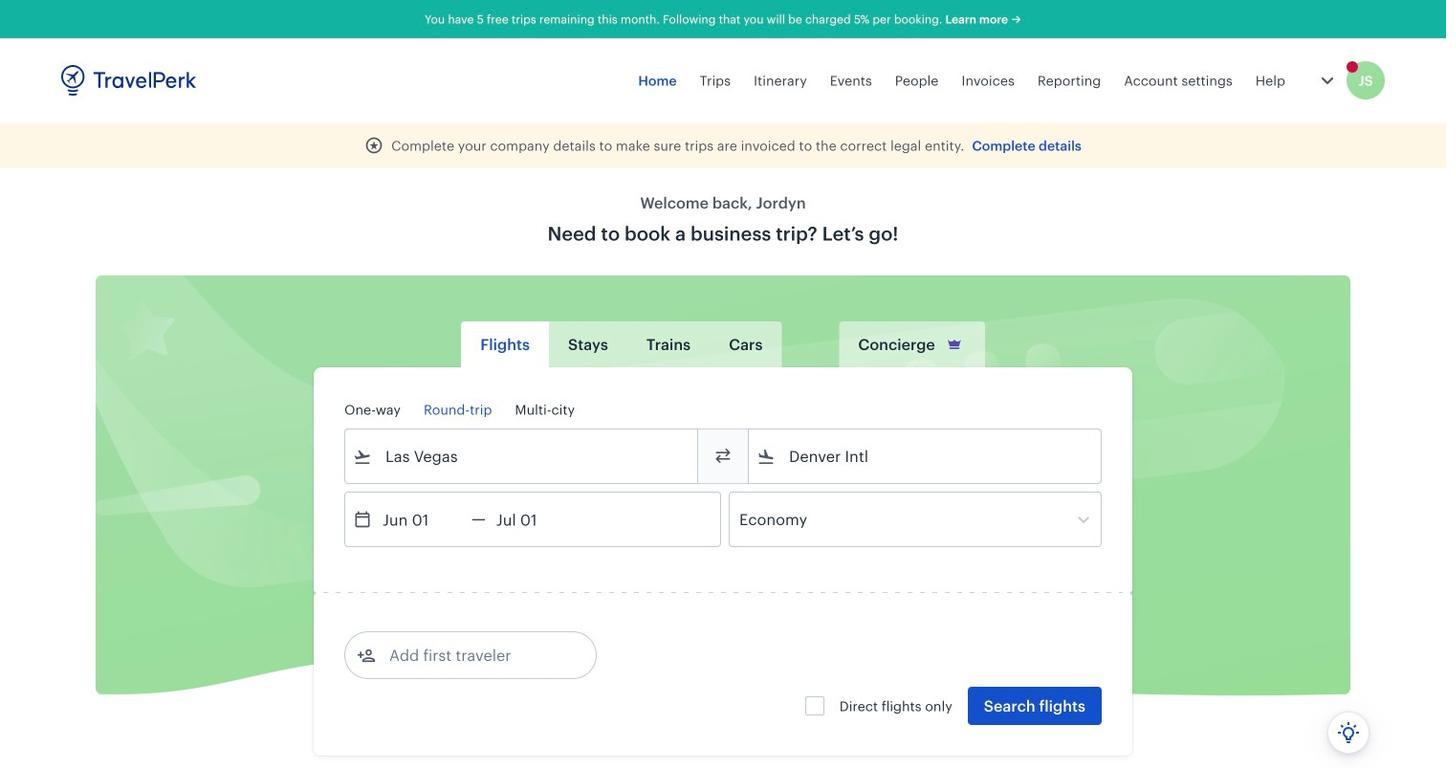 Task type: locate. For each thing, give the bounding box(es) containing it.
Add first traveler search field
[[376, 640, 575, 671]]

To search field
[[776, 441, 1076, 472]]



Task type: describe. For each thing, give the bounding box(es) containing it.
Depart text field
[[372, 493, 472, 546]]

Return text field
[[486, 493, 585, 546]]

From search field
[[372, 441, 672, 472]]



Task type: vqa. For each thing, say whether or not it's contained in the screenshot.
British Airways image
no



